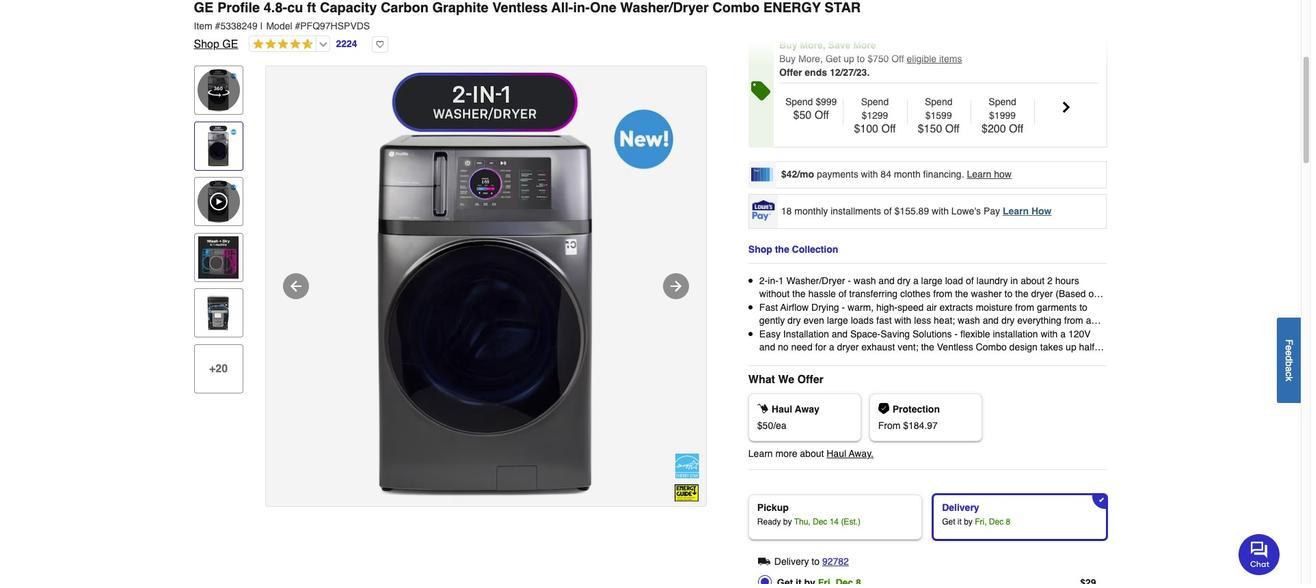 Task type: vqa. For each thing, say whether or not it's contained in the screenshot.
first ")" from the top
no



Task type: describe. For each thing, give the bounding box(es) containing it.
the down the solutions
[[921, 342, 934, 353]]

air
[[926, 302, 937, 313]]

(based
[[1056, 289, 1086, 299]]

flexible
[[960, 329, 990, 340]]

chat invite button image
[[1239, 534, 1280, 576]]

1 # from the left
[[215, 21, 220, 31]]

+20
[[209, 363, 228, 375]]

rethink
[[852, 355, 881, 366]]

design
[[1009, 342, 1038, 353]]

for
[[815, 342, 826, 353]]

profile
[[217, 0, 260, 16]]

possibilities
[[964, 355, 1013, 366]]

it
[[958, 517, 962, 527]]

installation
[[783, 329, 829, 340]]

1 dry from the left
[[887, 302, 902, 313]]

b
[[1284, 361, 1295, 367]]

f e e d b a c k
[[1284, 339, 1295, 381]]

dry up space
[[783, 342, 797, 353]]

item
[[194, 21, 212, 31]]

using
[[986, 302, 1008, 313]]

star
[[825, 0, 861, 16]]

0 horizontal spatial learn
[[748, 448, 773, 459]]

dry inside 2-in-1 washer/dryer - wash and dry a large load of laundry in about 2 hours without the hassle of transferring clothes from the washer to the dryer (based on completing normal wash and dry cycle with eco dry using a 10-lb load in about 2 hours)
[[897, 275, 911, 286]]

eco
[[949, 302, 965, 313]]

dryer inside the easy installation and space-saving solutions - flexible installation with a 120v and no need for a dryer exhaust vent; the ventless combo design takes up half the space so you can rethink your laundry room possibilities
[[837, 342, 859, 353]]

space-
[[850, 329, 881, 340]]

1 vertical spatial haul
[[827, 448, 846, 459]]

without
[[759, 289, 790, 299]]

$999
[[816, 96, 837, 107]]

more, for save
[[800, 40, 826, 51]]

monthly
[[794, 206, 828, 217]]

high-
[[876, 302, 898, 313]]

item number 5 3 3 8 2 4 9 and model number p f q 9 7 h s p v d s element
[[194, 19, 1107, 33]]

shop for shop the collection
[[748, 244, 772, 255]]

- inside the easy installation and space-saving solutions - flexible installation with a 120v and no need for a dryer exhaust vent; the ventless combo design takes up half the space so you can rethink your laundry room possibilities
[[955, 329, 958, 340]]

learn more about haul away .
[[748, 448, 874, 459]]

all-
[[551, 0, 573, 16]]

shop for shop ge
[[194, 38, 219, 51]]

1 horizontal spatial ge
[[222, 38, 238, 51]]

to down less
[[917, 329, 925, 340]]

1 vertical spatial about
[[1074, 302, 1098, 313]]

$200
[[982, 123, 1006, 135]]

moisture
[[976, 302, 1012, 313]]

combo inside the easy installation and space-saving solutions - flexible installation with a 120v and no need for a dryer exhaust vent; the ventless combo design takes up half the space so you can rethink your laundry room possibilities
[[976, 342, 1007, 353]]

$1299
[[862, 110, 888, 121]]

lowes pay logo image
[[750, 200, 777, 220]]

room
[[939, 355, 961, 366]]

need inside "fast airflow drying - warm, high-speed air extracts moisture from garments to gently dry even large loads fast with less heat; wash and dry everything from a comforter to delicate items from start to finish virtually eliminating the need to hang dry"
[[1052, 329, 1074, 340]]

model
[[266, 21, 292, 31]]

rebates available
[[768, 14, 849, 25]]

1 vertical spatial of
[[966, 275, 974, 286]]

eliminating
[[988, 329, 1034, 340]]

half
[[1079, 342, 1094, 353]]

spend for $200
[[989, 96, 1016, 107]]

delivery for get
[[942, 502, 979, 513]]

everything
[[1017, 315, 1061, 326]]

- inside 2-in-1 washer/dryer - wash and dry a large load of laundry in about 2 hours without the hassle of transferring clothes from the washer to the dryer (based on completing normal wash and dry cycle with eco dry using a 10-lb load in about 2 hours)
[[848, 275, 851, 286]]

by inside pickup ready by thu, dec 14 (est.)
[[783, 517, 792, 527]]

graphite
[[432, 0, 489, 16]]

spend for $150
[[925, 96, 953, 107]]

less
[[914, 315, 931, 326]]

vent;
[[898, 342, 918, 353]]

4.8-
[[264, 0, 287, 16]]

0 vertical spatial 2
[[1047, 275, 1053, 286]]

ge profile 4.8-cu ft capacity carbon graphite ventless all-in-one washer/dryer combo energy star item # 5338249 | model # pfq97hspvds
[[194, 0, 861, 31]]

delivery get it by fri, dec 8
[[942, 502, 1010, 527]]

1 horizontal spatial away
[[849, 448, 871, 459]]

easy installation and space-saving solutions - flexible installation with a 120v and no need for a dryer exhaust vent; the ventless combo design takes up half the space so you can rethink your laundry room possibilities
[[759, 329, 1094, 366]]

clothes
[[900, 289, 931, 299]]

fast airflow drying - warm, high-speed air extracts moisture from garments to gently dry even large loads fast with less heat; wash and dry everything from a comforter to delicate items from start to finish virtually eliminating the need to hang dry
[[759, 302, 1091, 353]]

pickup ready by thu, dec 14 (est.)
[[757, 502, 861, 527]]

one
[[590, 0, 616, 16]]

from inside 2-in-1 washer/dryer - wash and dry a large load of laundry in about 2 hours without the hassle of transferring clothes from the washer to the dryer (based on completing normal wash and dry cycle with eco dry using a 10-lb load in about 2 hours)
[[933, 289, 952, 299]]

a inside "fast airflow drying - warm, high-speed air extracts moisture from garments to gently dry even large loads fast with less heat; wash and dry everything from a comforter to delicate items from start to finish virtually eliminating the need to hang dry"
[[1086, 315, 1091, 326]]

from up 120v
[[1064, 315, 1083, 326]]

hang
[[759, 342, 781, 353]]

2 dry from the left
[[968, 302, 983, 313]]

+20 button
[[194, 344, 243, 394]]

the up airflow
[[792, 289, 806, 299]]

$155.89
[[894, 206, 929, 217]]

$750
[[868, 53, 889, 64]]

a left 120v
[[1060, 329, 1066, 340]]

buy more, get up to $750 off eligible items offer ends 12/27/23.
[[779, 53, 962, 78]]

hours)
[[759, 315, 786, 326]]

heart outline image
[[372, 36, 388, 53]]

energy guide image
[[675, 485, 699, 502]]

off for $150 off
[[945, 123, 960, 135]]

84
[[881, 168, 891, 179]]

easy
[[759, 329, 781, 340]]

- inside "fast airflow drying - warm, high-speed air extracts moisture from garments to gently dry even large loads fast with less heat; wash and dry everything from a comforter to delicate items from start to finish virtually eliminating the need to hang dry"
[[842, 302, 845, 313]]

ge  #pfq97hspvds - thumbnail2 image
[[197, 236, 240, 279]]

protection plan filled image
[[878, 403, 889, 414]]

items inside buy more, get up to $750 off eligible items offer ends 12/27/23.
[[939, 53, 962, 64]]

laundry inside the easy installation and space-saving solutions - flexible installation with a 120v and no need for a dryer exhaust vent; the ventless combo design takes up half the space so you can rethink your laundry room possibilities
[[905, 355, 936, 366]]

with inside the easy installation and space-saving solutions - flexible installation with a 120v and no need for a dryer exhaust vent; the ventless combo design takes up half the space so you can rethink your laundry room possibilities
[[1041, 329, 1058, 340]]

option group containing pickup
[[743, 489, 1112, 546]]

to left 92782 button at right bottom
[[812, 556, 820, 567]]

airflow
[[780, 302, 809, 313]]

and left space-
[[832, 329, 848, 340]]

8
[[1006, 517, 1010, 527]]

k
[[1284, 377, 1295, 381]]

1 horizontal spatial of
[[884, 206, 892, 217]]

from up the everything
[[1015, 302, 1034, 313]]

extracts
[[940, 302, 973, 313]]

2224
[[336, 38, 357, 49]]

to inside 2-in-1 washer/dryer - wash and dry a large load of laundry in about 2 hours without the hassle of transferring clothes from the washer to the dryer (based on completing normal wash and dry cycle with eco dry using a 10-lb load in about 2 hours)
[[1005, 289, 1013, 299]]

1 vertical spatial offer
[[797, 374, 824, 386]]

the down hang
[[759, 355, 773, 366]]

start
[[896, 329, 915, 340]]

the up 1
[[775, 244, 789, 255]]

haul away filled image
[[757, 403, 768, 414]]

washer
[[971, 289, 1002, 299]]

hours
[[1055, 275, 1079, 286]]

$42/mo payments with 84 month financing. learn how
[[781, 168, 1012, 179]]

get inside delivery get it by fri, dec 8
[[942, 517, 955, 527]]

92782
[[822, 556, 849, 567]]

10-
[[1019, 302, 1033, 313]]

ends
[[805, 67, 827, 78]]

the up eco
[[955, 289, 968, 299]]

with inside "fast airflow drying - warm, high-speed air extracts moisture from garments to gently dry even large loads fast with less heat; wash and dry everything from a comforter to delicate items from start to finish virtually eliminating the need to hang dry"
[[894, 315, 911, 326]]

spend $1599 $150 off
[[918, 96, 960, 135]]

delivery to 92782
[[774, 556, 849, 567]]

loads
[[851, 315, 874, 326]]

c
[[1284, 372, 1295, 377]]

virtually
[[953, 329, 985, 340]]

off inside buy more, get up to $750 off eligible items offer ends 12/27/23.
[[892, 53, 904, 64]]

get inside buy more, get up to $750 off eligible items offer ends 12/27/23.
[[826, 53, 841, 64]]

in- inside 2-in-1 washer/dryer - wash and dry a large load of laundry in about 2 hours without the hassle of transferring clothes from the washer to the dryer (based on completing normal wash and dry cycle with eco dry using a 10-lb load in about 2 hours)
[[768, 275, 778, 286]]

ventless inside the easy installation and space-saving solutions - flexible installation with a 120v and no need for a dryer exhaust vent; the ventless combo design takes up half the space so you can rethink your laundry room possibilities
[[937, 342, 973, 353]]

to up half
[[1076, 329, 1084, 340]]

ge inside ge profile 4.8-cu ft capacity carbon graphite ventless all-in-one washer/dryer combo energy star item # 5338249 | model # pfq97hspvds
[[194, 0, 214, 16]]

fri,
[[975, 517, 987, 527]]

dry down airflow
[[788, 315, 801, 326]]

available
[[807, 14, 849, 25]]

even
[[803, 315, 824, 326]]

protection from $184.97
[[878, 404, 940, 431]]

laundry inside 2-in-1 washer/dryer - wash and dry a large load of laundry in about 2 hours without the hassle of transferring clothes from the washer to the dryer (based on completing normal wash and dry cycle with eco dry using a 10-lb load in about 2 hours)
[[977, 275, 1008, 286]]



Task type: locate. For each thing, give the bounding box(es) containing it.
with inside 2-in-1 washer/dryer - wash and dry a large load of laundry in about 2 hours without the hassle of transferring clothes from the washer to the dryer (based on completing normal wash and dry cycle with eco dry using a 10-lb load in about 2 hours)
[[929, 302, 946, 313]]

learn how button
[[967, 167, 1012, 181]]

off down $1599
[[945, 123, 960, 135]]

items
[[939, 53, 962, 64], [849, 329, 872, 340]]

buy for buy more, save more
[[779, 40, 797, 51]]

cu
[[287, 0, 303, 16]]

dry down "washer"
[[968, 302, 983, 313]]

#
[[215, 21, 220, 31], [295, 21, 300, 31]]

up up 12/27/23.
[[844, 53, 854, 64]]

truck filled image
[[758, 556, 770, 568]]

dec left 8
[[989, 517, 1004, 527]]

0 vertical spatial shop
[[194, 38, 219, 51]]

1 vertical spatial items
[[849, 329, 872, 340]]

0 horizontal spatial 2
[[1047, 275, 1053, 286]]

1 vertical spatial wash
[[958, 315, 980, 326]]

ge up item
[[194, 0, 214, 16]]

option group
[[743, 489, 1112, 546]]

the up 10- on the right
[[1015, 289, 1028, 299]]

off right $750
[[892, 53, 904, 64]]

and inside "fast airflow drying - warm, high-speed air extracts moisture from garments to gently dry even large loads fast with less heat; wash and dry everything from a comforter to delicate items from start to finish virtually eliminating the need to hang dry"
[[983, 315, 999, 326]]

1 vertical spatial washer/dryer
[[786, 275, 845, 286]]

in
[[1011, 275, 1018, 286], [1064, 302, 1071, 313]]

0 horizontal spatial large
[[827, 315, 848, 326]]

spend inside spend $1299 $100 off
[[861, 96, 889, 107]]

large inside "fast airflow drying - warm, high-speed air extracts moisture from garments to gently dry even large loads fast with less heat; wash and dry everything from a comforter to delicate items from start to finish virtually eliminating the need to hang dry"
[[827, 315, 848, 326]]

1 vertical spatial -
[[842, 302, 845, 313]]

need inside the easy installation and space-saving solutions - flexible installation with a 120v and no need for a dryer exhaust vent; the ventless combo design takes up half the space so you can rethink your laundry room possibilities
[[791, 342, 813, 353]]

1 buy from the top
[[779, 40, 797, 51]]

off for $100 off
[[881, 123, 896, 135]]

offer
[[779, 67, 802, 78], [797, 374, 824, 386]]

1 horizontal spatial in
[[1064, 302, 1071, 313]]

ge  #pfq97hspvds - thumbnail3 image
[[197, 292, 240, 335]]

1 by from the left
[[783, 517, 792, 527]]

1 vertical spatial learn
[[1003, 206, 1029, 217]]

collection
[[792, 244, 838, 255]]

$184.97
[[903, 420, 938, 431]]

about up lb on the bottom right
[[1021, 275, 1045, 286]]

.
[[871, 448, 874, 459]]

a
[[913, 275, 919, 286], [1011, 302, 1016, 313], [1086, 315, 1091, 326], [1060, 329, 1066, 340], [829, 342, 834, 353], [1284, 367, 1295, 372]]

dryer up lb on the bottom right
[[1031, 289, 1053, 299]]

2 # from the left
[[295, 21, 300, 31]]

items right eligible
[[939, 53, 962, 64]]

2 spend from the left
[[861, 96, 889, 107]]

2 e from the top
[[1284, 351, 1295, 356]]

dryer up the can
[[837, 342, 859, 353]]

normal
[[808, 302, 839, 313]]

up left half
[[1066, 342, 1076, 353]]

load right lb on the bottom right
[[1043, 302, 1061, 313]]

up
[[844, 53, 854, 64], [1066, 342, 1076, 353]]

wash inside "fast airflow drying - warm, high-speed air extracts moisture from garments to gently dry even large loads fast with less heat; wash and dry everything from a comforter to delicate items from start to finish virtually eliminating the need to hang dry"
[[958, 315, 980, 326]]

0 vertical spatial of
[[884, 206, 892, 217]]

4 spend from the left
[[989, 96, 1016, 107]]

no
[[778, 342, 789, 353]]

spend inside the spend $1999 $200 off
[[989, 96, 1016, 107]]

more, up ends
[[798, 53, 823, 64]]

# down cu
[[295, 21, 300, 31]]

with up start
[[894, 315, 911, 326]]

0 vertical spatial items
[[939, 53, 962, 64]]

$150
[[918, 123, 942, 135]]

off inside spend $1599 $150 off
[[945, 123, 960, 135]]

off down the $1999
[[1009, 123, 1023, 135]]

delivery right "truck filled" image
[[774, 556, 809, 567]]

0 horizontal spatial load
[[945, 275, 963, 286]]

1 vertical spatial shop
[[748, 244, 772, 255]]

garments
[[1037, 302, 1077, 313]]

1 horizontal spatial combo
[[976, 342, 1007, 353]]

1 spend from the left
[[785, 96, 813, 107]]

delivery inside delivery get it by fri, dec 8
[[942, 502, 979, 513]]

1 vertical spatial load
[[1043, 302, 1061, 313]]

92782 button
[[822, 554, 849, 570]]

1 vertical spatial dryer
[[837, 342, 859, 353]]

spend up $50
[[785, 96, 813, 107]]

items inside "fast airflow drying - warm, high-speed air extracts moisture from garments to gently dry even large loads fast with less heat; wash and dry everything from a comforter to delicate items from start to finish virtually eliminating the need to hang dry"
[[849, 329, 872, 340]]

1 vertical spatial 2
[[1100, 302, 1106, 313]]

learn left "more"
[[748, 448, 773, 459]]

1 dec from the left
[[813, 517, 827, 527]]

shop down item
[[194, 38, 219, 51]]

combo left rebates
[[712, 0, 760, 16]]

to up using
[[1005, 289, 1013, 299]]

get left it at the bottom
[[942, 517, 955, 527]]

off inside spend $999 $50 off
[[815, 109, 829, 121]]

shop the collection link
[[748, 241, 838, 257]]

dry
[[897, 275, 911, 286], [788, 315, 801, 326], [1001, 315, 1015, 326], [783, 342, 797, 353]]

heat;
[[934, 315, 955, 326]]

what
[[748, 374, 775, 386]]

you
[[816, 355, 832, 366]]

0 horizontal spatial -
[[842, 302, 845, 313]]

of
[[884, 206, 892, 217], [966, 275, 974, 286], [839, 289, 847, 299]]

offer down so
[[797, 374, 824, 386]]

1 vertical spatial away
[[849, 448, 871, 459]]

0 horizontal spatial of
[[839, 289, 847, 299]]

dec inside delivery get it by fri, dec 8
[[989, 517, 1004, 527]]

completing
[[759, 302, 806, 313]]

haul inside haul away $50/ea
[[772, 404, 792, 415]]

we
[[778, 374, 794, 386]]

1 vertical spatial delivery
[[774, 556, 809, 567]]

2 horizontal spatial learn
[[1003, 206, 1029, 217]]

laundry
[[977, 275, 1008, 286], [905, 355, 936, 366]]

ventless up room
[[937, 342, 973, 353]]

1 horizontal spatial about
[[1021, 275, 1045, 286]]

0 vertical spatial up
[[844, 53, 854, 64]]

1 horizontal spatial wash
[[958, 315, 980, 326]]

0 horizontal spatial dec
[[813, 517, 827, 527]]

spend $1299 $100 off
[[854, 96, 896, 135]]

need down installation on the right bottom of the page
[[791, 342, 813, 353]]

0 vertical spatial more,
[[800, 40, 826, 51]]

to down (based
[[1079, 302, 1087, 313]]

comforter
[[759, 329, 800, 340]]

dry up eliminating on the bottom of the page
[[1001, 315, 1015, 326]]

2 by from the left
[[964, 517, 973, 527]]

0 vertical spatial -
[[848, 275, 851, 286]]

0 horizontal spatial laundry
[[905, 355, 936, 366]]

learn right pay
[[1003, 206, 1029, 217]]

0 horizontal spatial ge
[[194, 0, 214, 16]]

installments
[[831, 206, 881, 217]]

installation
[[993, 329, 1038, 340]]

washer/dryer
[[620, 0, 709, 16], [786, 275, 845, 286]]

1 vertical spatial get
[[942, 517, 955, 527]]

wash up virtually
[[958, 315, 980, 326]]

0 vertical spatial get
[[826, 53, 841, 64]]

1 horizontal spatial 2
[[1100, 302, 1106, 313]]

1 horizontal spatial learn
[[967, 168, 991, 179]]

ventless inside ge profile 4.8-cu ft capacity carbon graphite ventless all-in-one washer/dryer combo energy star item # 5338249 | model # pfq97hspvds
[[492, 0, 548, 16]]

need up the takes
[[1052, 329, 1074, 340]]

rebates
[[768, 14, 805, 25]]

get
[[826, 53, 841, 64], [942, 517, 955, 527]]

haul left .
[[827, 448, 846, 459]]

by
[[783, 517, 792, 527], [964, 517, 973, 527]]

f e e d b a c k button
[[1277, 318, 1301, 403]]

0 vertical spatial buy
[[779, 40, 797, 51]]

saving
[[881, 329, 910, 340]]

combo up possibilities
[[976, 342, 1007, 353]]

cycle
[[905, 302, 927, 313]]

a inside f e e d b a c k button
[[1284, 367, 1295, 372]]

more, down rebates available
[[800, 40, 826, 51]]

0 horizontal spatial get
[[826, 53, 841, 64]]

# right item
[[215, 21, 220, 31]]

3 spend from the left
[[925, 96, 953, 107]]

of up wash
[[839, 289, 847, 299]]

0 horizontal spatial #
[[215, 21, 220, 31]]

1 horizontal spatial need
[[1052, 329, 1074, 340]]

spend inside spend $999 $50 off
[[785, 96, 813, 107]]

0 horizontal spatial in
[[1011, 275, 1018, 286]]

how
[[994, 168, 1012, 179]]

buy inside buy more, get up to $750 off eligible items offer ends 12/27/23.
[[779, 53, 796, 64]]

0 vertical spatial wash
[[854, 275, 876, 286]]

up inside buy more, get up to $750 off eligible items offer ends 12/27/23.
[[844, 53, 854, 64]]

1 horizontal spatial by
[[964, 517, 973, 527]]

delivery for to
[[774, 556, 809, 567]]

18
[[781, 206, 792, 217]]

about right "more"
[[800, 448, 824, 459]]

1 vertical spatial more,
[[798, 53, 823, 64]]

1 horizontal spatial shop
[[748, 244, 772, 255]]

2 vertical spatial about
[[800, 448, 824, 459]]

1 vertical spatial up
[[1066, 342, 1076, 353]]

washer/dryer inside ge profile 4.8-cu ft capacity carbon graphite ventless all-in-one washer/dryer combo energy star item # 5338249 | model # pfq97hspvds
[[620, 0, 709, 16]]

off for $200 off
[[1009, 123, 1023, 135]]

arrow left image
[[287, 278, 304, 295]]

120v
[[1068, 329, 1091, 340]]

e
[[1284, 345, 1295, 351], [1284, 351, 1295, 356]]

ft
[[307, 0, 316, 16]]

0 vertical spatial large
[[921, 275, 942, 286]]

0 horizontal spatial items
[[849, 329, 872, 340]]

off down $1299
[[881, 123, 896, 135]]

away inside haul away $50/ea
[[795, 404, 820, 415]]

0 vertical spatial offer
[[779, 67, 802, 78]]

large up delicate
[[827, 315, 848, 326]]

from
[[933, 289, 952, 299], [1015, 302, 1034, 313], [1064, 315, 1083, 326], [874, 329, 893, 340]]

shop up 2-
[[748, 244, 772, 255]]

0 vertical spatial learn
[[967, 168, 991, 179]]

0 vertical spatial need
[[1052, 329, 1074, 340]]

offer left ends
[[779, 67, 802, 78]]

$50
[[793, 109, 812, 121]]

spend $999 $50 off
[[785, 96, 837, 121]]

2 dec from the left
[[989, 517, 1004, 527]]

by left thu,
[[783, 517, 792, 527]]

0 vertical spatial combo
[[712, 0, 760, 16]]

1 e from the top
[[1284, 345, 1295, 351]]

1 vertical spatial laundry
[[905, 355, 936, 366]]

off inside spend $1299 $100 off
[[881, 123, 896, 135]]

get down buy more, save more
[[826, 53, 841, 64]]

1 horizontal spatial get
[[942, 517, 955, 527]]

large inside 2-in-1 washer/dryer - wash and dry a large load of laundry in about 2 hours without the hassle of transferring clothes from the washer to the dryer (based on completing normal wash and dry cycle with eco dry using a 10-lb load in about 2 hours)
[[921, 275, 942, 286]]

in up moisture
[[1011, 275, 1018, 286]]

1 horizontal spatial -
[[848, 275, 851, 286]]

$1599
[[925, 110, 952, 121]]

a up k
[[1284, 367, 1295, 372]]

ventless
[[492, 0, 548, 16], [937, 342, 973, 353]]

- right finish in the bottom of the page
[[955, 329, 958, 340]]

$1999
[[989, 110, 1016, 121]]

0 vertical spatial ge
[[194, 0, 214, 16]]

a right for
[[829, 342, 834, 353]]

washer/dryer up hassle
[[786, 275, 845, 286]]

what we offer
[[748, 374, 824, 386]]

14
[[830, 517, 839, 527]]

the inside "fast airflow drying - warm, high-speed air extracts moisture from garments to gently dry even large loads fast with less heat; wash and dry everything from a comforter to delicate items from start to finish virtually eliminating the need to hang dry"
[[1036, 329, 1050, 340]]

space
[[775, 355, 801, 366]]

0 vertical spatial dryer
[[1031, 289, 1053, 299]]

eligible
[[907, 53, 937, 64]]

buy more, save more
[[779, 40, 876, 51]]

0 horizontal spatial washer/dryer
[[620, 0, 709, 16]]

learn left the how at the right of page
[[967, 168, 991, 179]]

delivery
[[942, 502, 979, 513], [774, 556, 809, 567]]

ge  #pfq97hspvds - thumbnail image
[[197, 125, 240, 167]]

2-in-1 washer/dryer - wash and dry a large load of laundry in about 2 hours without the hassle of transferring clothes from the washer to the dryer (based on completing normal wash and dry cycle with eco dry using a 10-lb load in about 2 hours)
[[759, 275, 1106, 326]]

dry
[[887, 302, 902, 313], [968, 302, 983, 313]]

buy for buy more, get up to $750 off eligible items offer ends 12/27/23.
[[779, 53, 796, 64]]

0 horizontal spatial delivery
[[774, 556, 809, 567]]

a left 10- on the right
[[1011, 302, 1016, 313]]

by right it at the bottom
[[964, 517, 973, 527]]

1 vertical spatial combo
[[976, 342, 1007, 353]]

1 vertical spatial need
[[791, 342, 813, 353]]

0 vertical spatial in
[[1011, 275, 1018, 286]]

haul up $50/ea
[[772, 404, 792, 415]]

to down the even
[[802, 329, 810, 340]]

carbon
[[381, 0, 429, 16]]

0 vertical spatial ventless
[[492, 0, 548, 16]]

washer/dryer inside 2-in-1 washer/dryer - wash and dry a large load of laundry in about 2 hours without the hassle of transferring clothes from the washer to the dryer (based on completing normal wash and dry cycle with eco dry using a 10-lb load in about 2 hours)
[[786, 275, 845, 286]]

with up heat;
[[929, 302, 946, 313]]

4.6 stars image
[[250, 38, 313, 51]]

1 vertical spatial in
[[1064, 302, 1071, 313]]

ge down 5338249
[[222, 38, 238, 51]]

combo inside ge profile 4.8-cu ft capacity carbon graphite ventless all-in-one washer/dryer combo energy star item # 5338249 | model # pfq97hspvds
[[712, 0, 760, 16]]

items down loads
[[849, 329, 872, 340]]

2 horizontal spatial about
[[1074, 302, 1098, 313]]

1 horizontal spatial haul
[[827, 448, 846, 459]]

d
[[1284, 356, 1295, 361]]

laundry up "washer"
[[977, 275, 1008, 286]]

more, inside buy more, get up to $750 off eligible items offer ends 12/27/23.
[[798, 53, 823, 64]]

dec inside pickup ready by thu, dec 14 (est.)
[[813, 517, 827, 527]]

2 vertical spatial -
[[955, 329, 958, 340]]

a up 120v
[[1086, 315, 1091, 326]]

more
[[776, 448, 797, 459]]

tag filled image
[[752, 81, 771, 100]]

the down the everything
[[1036, 329, 1050, 340]]

1 horizontal spatial large
[[921, 275, 942, 286]]

wash up transferring
[[854, 275, 876, 286]]

and down transferring
[[869, 302, 884, 313]]

1 vertical spatial ventless
[[937, 342, 973, 353]]

laundry down 'vent;'
[[905, 355, 936, 366]]

1 horizontal spatial items
[[939, 53, 962, 64]]

0 horizontal spatial ventless
[[492, 0, 548, 16]]

1 vertical spatial buy
[[779, 53, 796, 64]]

off inside the spend $1999 $200 off
[[1009, 123, 1023, 135]]

ge  #pfq97hspvds image
[[266, 66, 706, 507]]

of up "washer"
[[966, 275, 974, 286]]

0 horizontal spatial about
[[800, 448, 824, 459]]

spend inside spend $1599 $150 off
[[925, 96, 953, 107]]

2 horizontal spatial of
[[966, 275, 974, 286]]

dry up fast at the right bottom of the page
[[887, 302, 902, 313]]

0 vertical spatial about
[[1021, 275, 1045, 286]]

spend for $100
[[861, 96, 889, 107]]

1 horizontal spatial #
[[295, 21, 300, 31]]

1
[[778, 275, 784, 286]]

with left lowe's
[[932, 206, 949, 217]]

haul
[[772, 404, 792, 415], [827, 448, 846, 459]]

off for $50 off
[[815, 109, 829, 121]]

and up transferring
[[879, 275, 895, 286]]

washer/dryer up item number 5 3 3 8 2 4 9 and model number p f q 9 7 h s p v d s element
[[620, 0, 709, 16]]

delivery up it at the bottom
[[942, 502, 979, 513]]

so
[[803, 355, 814, 366]]

1 horizontal spatial washer/dryer
[[786, 275, 845, 286]]

1 horizontal spatial delivery
[[942, 502, 979, 513]]

and down moisture
[[983, 315, 999, 326]]

- up wash
[[848, 275, 851, 286]]

large up clothes
[[921, 275, 942, 286]]

chevron right image
[[1058, 99, 1074, 115]]

1 vertical spatial large
[[827, 315, 848, 326]]

ventless left all-
[[492, 0, 548, 16]]

(est.)
[[841, 517, 861, 527]]

energy
[[763, 0, 821, 16]]

2 vertical spatial of
[[839, 289, 847, 299]]

eligible items button
[[907, 53, 962, 64]]

shop
[[194, 38, 219, 51], [748, 244, 772, 255]]

1 horizontal spatial dryer
[[1031, 289, 1053, 299]]

with up the takes
[[1041, 329, 1058, 340]]

1 horizontal spatial dec
[[989, 517, 1004, 527]]

e up b
[[1284, 351, 1295, 356]]

$42/mo
[[781, 168, 814, 179]]

0 horizontal spatial dry
[[887, 302, 902, 313]]

by inside delivery get it by fri, dec 8
[[964, 517, 973, 527]]

about down on
[[1074, 302, 1098, 313]]

0 horizontal spatial up
[[844, 53, 854, 64]]

$50/ea
[[757, 420, 787, 431]]

spend for $50
[[785, 96, 813, 107]]

up inside the easy installation and space-saving solutions - flexible installation with a 120v and no need for a dryer exhaust vent; the ventless combo design takes up half the space so you can rethink your laundry room possibilities
[[1066, 342, 1076, 353]]

more, for get
[[798, 53, 823, 64]]

from down fast at the right bottom of the page
[[874, 329, 893, 340]]

to down more
[[857, 53, 865, 64]]

0 vertical spatial away
[[795, 404, 820, 415]]

spend up the $1999
[[989, 96, 1016, 107]]

off down $999
[[815, 109, 829, 121]]

dryer inside 2-in-1 washer/dryer - wash and dry a large load of laundry in about 2 hours without the hassle of transferring clothes from the washer to the dryer (based on completing normal wash and dry cycle with eco dry using a 10-lb load in about 2 hours)
[[1031, 289, 1053, 299]]

1 horizontal spatial dry
[[968, 302, 983, 313]]

0 horizontal spatial shop
[[194, 38, 219, 51]]

wash inside 2-in-1 washer/dryer - wash and dry a large load of laundry in about 2 hours without the hassle of transferring clothes from the washer to the dryer (based on completing normal wash and dry cycle with eco dry using a 10-lb load in about 2 hours)
[[854, 275, 876, 286]]

2 vertical spatial learn
[[748, 448, 773, 459]]

save
[[828, 40, 851, 51]]

1 horizontal spatial load
[[1043, 302, 1061, 313]]

how
[[1031, 206, 1052, 217]]

with left 84
[[861, 168, 878, 179]]

offer inside buy more, get up to $750 off eligible items offer ends 12/27/23.
[[779, 67, 802, 78]]

exhaust
[[861, 342, 895, 353]]

in- inside ge profile 4.8-cu ft capacity carbon graphite ventless all-in-one washer/dryer combo energy star item # 5338249 | model # pfq97hspvds
[[573, 0, 590, 16]]

2 buy from the top
[[779, 53, 796, 64]]

0 horizontal spatial haul
[[772, 404, 792, 415]]

18 monthly installments of $155.89 with lowe's pay learn how
[[781, 206, 1052, 217]]

load
[[945, 275, 963, 286], [1043, 302, 1061, 313]]

haul away $50/ea
[[757, 404, 820, 431]]

a up clothes
[[913, 275, 919, 286]]

1 vertical spatial ge
[[222, 38, 238, 51]]

0 horizontal spatial dryer
[[837, 342, 859, 353]]

to inside buy more, get up to $750 off eligible items offer ends 12/27/23.
[[857, 53, 865, 64]]

arrow right image
[[667, 278, 684, 295]]

in down (based
[[1064, 302, 1071, 313]]

0 horizontal spatial by
[[783, 517, 792, 527]]

- left warm,
[[842, 302, 845, 313]]

1 vertical spatial in-
[[768, 275, 778, 286]]

pfq97hspvds
[[300, 21, 370, 31]]

of left $155.89
[[884, 206, 892, 217]]

spend $1999 $200 off
[[982, 96, 1023, 135]]

speed
[[898, 302, 924, 313]]

finish
[[928, 329, 950, 340]]

e up d on the bottom of the page
[[1284, 345, 1295, 351]]

and down the easy
[[759, 342, 775, 353]]

1 horizontal spatial ventless
[[937, 342, 973, 353]]



